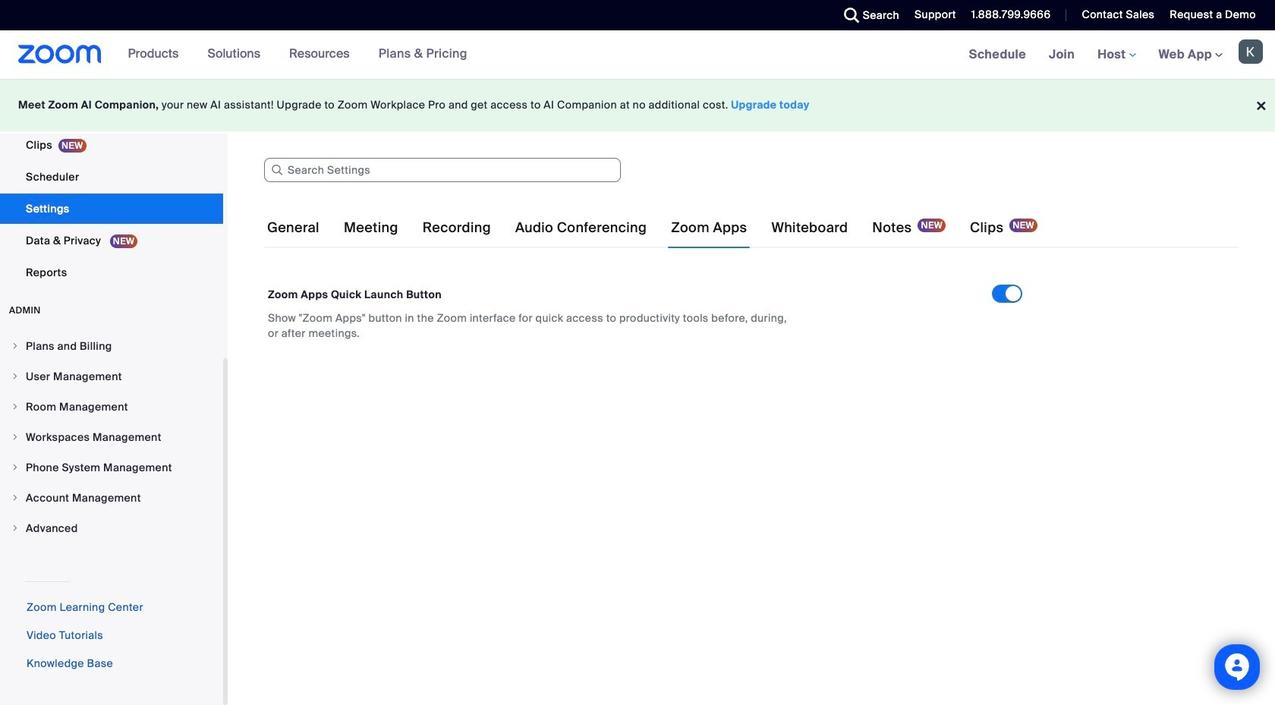 Task type: describe. For each thing, give the bounding box(es) containing it.
admin menu menu
[[0, 332, 223, 544]]

product information navigation
[[117, 30, 479, 79]]

Search Settings text field
[[264, 158, 621, 182]]

1 menu item from the top
[[0, 332, 223, 361]]

meetings navigation
[[958, 30, 1275, 80]]

right image for fifth menu item from the top of the admin menu menu
[[11, 463, 20, 472]]

right image for sixth menu item from the bottom
[[11, 372, 20, 381]]

4 menu item from the top
[[0, 423, 223, 452]]

right image for 4th menu item from the bottom
[[11, 433, 20, 442]]

tabs of my account settings page tab list
[[264, 207, 1041, 249]]



Task type: locate. For each thing, give the bounding box(es) containing it.
right image
[[11, 342, 20, 351], [11, 402, 20, 411], [11, 433, 20, 442], [11, 463, 20, 472], [11, 524, 20, 533]]

right image for 1st menu item from the bottom of the admin menu menu
[[11, 524, 20, 533]]

1 vertical spatial right image
[[11, 493, 20, 503]]

5 right image from the top
[[11, 524, 20, 533]]

right image for 5th menu item from the bottom
[[11, 402, 20, 411]]

6 menu item from the top
[[0, 484, 223, 512]]

right image
[[11, 372, 20, 381], [11, 493, 20, 503]]

right image for 2nd menu item from the bottom of the admin menu menu
[[11, 493, 20, 503]]

profile picture image
[[1239, 39, 1263, 64]]

0 vertical spatial right image
[[11, 372, 20, 381]]

5 menu item from the top
[[0, 453, 223, 482]]

7 menu item from the top
[[0, 514, 223, 543]]

zoom logo image
[[18, 45, 101, 64]]

2 menu item from the top
[[0, 362, 223, 391]]

3 menu item from the top
[[0, 393, 223, 421]]

menu item
[[0, 332, 223, 361], [0, 362, 223, 391], [0, 393, 223, 421], [0, 423, 223, 452], [0, 453, 223, 482], [0, 484, 223, 512], [0, 514, 223, 543]]

1 right image from the top
[[11, 342, 20, 351]]

banner
[[0, 30, 1275, 80]]

3 right image from the top
[[11, 433, 20, 442]]

personal menu menu
[[0, 0, 223, 289]]

2 right image from the top
[[11, 402, 20, 411]]

4 right image from the top
[[11, 463, 20, 472]]

footer
[[0, 79, 1275, 131]]

right image for 1st menu item from the top of the admin menu menu
[[11, 342, 20, 351]]

2 right image from the top
[[11, 493, 20, 503]]

1 right image from the top
[[11, 372, 20, 381]]



Task type: vqa. For each thing, say whether or not it's contained in the screenshot.
date range picker end Field
no



